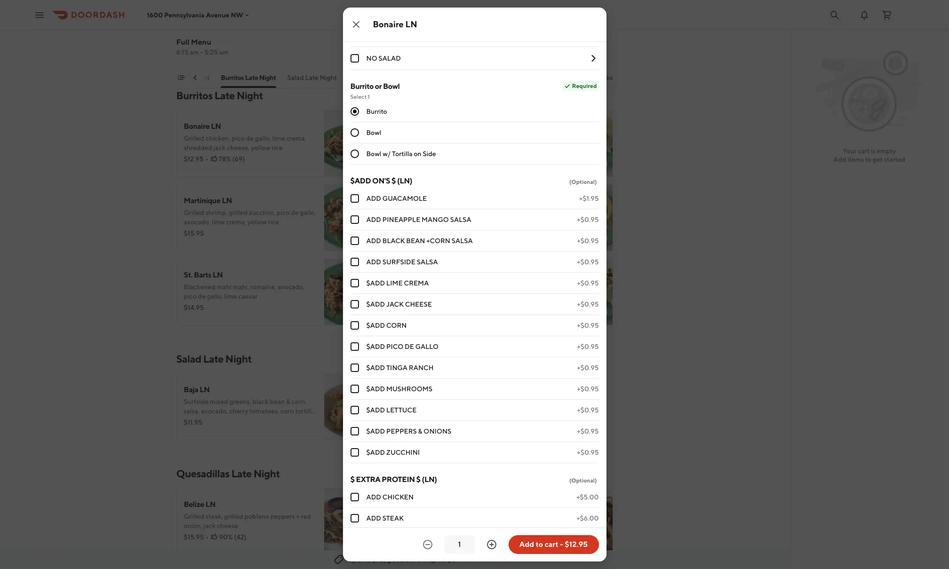 Task type: vqa. For each thing, say whether or not it's contained in the screenshot.
the Fillet
no



Task type: describe. For each thing, give the bounding box(es) containing it.
cheese, inside bonaire ln grilled chicken, pico de gallo, lime crema, shredded jack cheese, yellow rice
[[227, 144, 250, 152]]

$add zucchini
[[367, 449, 420, 457]]

0 horizontal spatial get
[[387, 556, 399, 565]]

w/
[[383, 150, 391, 158]]

add for add pineapple mango salsa
[[367, 216, 381, 224]]

st. barts ln blackened mahi mahi, romaine, avocado, pico de gallo, lime caesar $14.95
[[184, 271, 305, 312]]

avocado, inside baja ln surfside mixed greens, black bean & corn salsa, avocado, cherry tomatoes, corn tortilla strips, chili ranch - no protein included
[[201, 408, 228, 415]]

night inside button
[[320, 74, 337, 81]]

2 am from the left
[[219, 48, 228, 56]]

add button for martinique ln
[[361, 231, 385, 246]]

avocado, inside martinique ln grilled shrimp, grilled zucchini, pico de gallo, avocado, lime crema, yellow rice $15.95
[[184, 218, 211, 226]]

cheese
[[217, 523, 238, 530]]

close bonaire ln image
[[351, 19, 362, 30]]

$15,
[[372, 556, 386, 565]]

1 vertical spatial salad late night
[[176, 353, 252, 365]]

• for belize ln
[[206, 534, 209, 541]]

0 horizontal spatial salad
[[176, 353, 201, 365]]

queso inside maldives ln scrambled egg, sautéed spinach, roasted mushrooms, tomatillo salsa, queso fresco $10.95
[[489, 293, 507, 300]]

quesadilla
[[426, 510, 462, 519]]

sauteed
[[245, 29, 269, 37]]

peppers
[[387, 428, 417, 436]]

NO YELLOW RICE checkbox
[[351, 32, 359, 40]]

1600 pennsylvania avenue nw
[[147, 11, 243, 19]]

tacos
[[160, 74, 177, 81]]

+$0.95 for add black bean +corn salsa
[[577, 237, 599, 245]]

+$0.95 for $add pico de gallo
[[577, 343, 599, 351]]

tortilla
[[295, 408, 315, 415]]

$12.95 • for bonaire
[[184, 155, 208, 163]]

increase quantity by 1 image
[[486, 540, 497, 551]]

lime inside st. barts ln blackened mahi mahi, romaine, avocado, pico de gallo, lime caesar $14.95
[[224, 293, 237, 300]]

add button for mackinac ln
[[583, 231, 608, 246]]

0 vertical spatial salsa
[[450, 216, 472, 224]]

add for maldives ln
[[589, 309, 602, 316]]

drinks
[[594, 74, 613, 81]]

mixed
[[210, 398, 228, 406]]

mushroom,
[[200, 20, 233, 27]]

tomatoes,
[[250, 408, 279, 415]]

add for mackinac ln
[[589, 234, 602, 242]]

1 horizontal spatial salad late night
[[287, 74, 337, 81]]

salad inside salad late night button
[[287, 74, 304, 81]]

0 horizontal spatial $
[[351, 476, 355, 484]]

protein
[[248, 417, 270, 425]]

maldives ln image
[[546, 259, 613, 326]]

ln for martinique ln grilled shrimp, grilled zucchini, pico de gallo, avocado, lime crema, yellow rice $15.95
[[222, 196, 232, 205]]

(42)
[[234, 534, 246, 541]]

corn
[[387, 322, 407, 330]]

bean
[[406, 237, 425, 245]]

crema, inside martinique ln grilled shrimp, grilled zucchini, pico de gallo, avocado, lime crema, yellow rice $15.95
[[226, 218, 246, 226]]

(69)
[[233, 155, 245, 163]]

grilled for andros
[[406, 135, 427, 142]]

add for andros ln
[[589, 160, 602, 168]]

1 vertical spatial $14.95
[[406, 525, 426, 532]]

drinks button
[[594, 73, 613, 88]]

chili inside malibu ln wild mushroom, slow-roasted tomates, grilled queso fresco, sauteed spinach, hatch chili ranch, blue corn tortillas
[[184, 39, 196, 46]]

mango
[[422, 216, 449, 224]]

corn,
[[511, 135, 526, 142]]

scroll menu navigation left image
[[191, 74, 199, 81]]

jack for bonaire ln
[[214, 144, 226, 152]]

off
[[417, 556, 427, 565]]

$10.95
[[406, 304, 427, 312]]

(17)
[[455, 230, 466, 237]]

+$0.95 for $add tinga ranch
[[577, 364, 599, 372]]

$12.95 • for mackinac
[[406, 230, 431, 237]]

• for andros ln
[[428, 155, 431, 163]]

Current quantity is 1 number field
[[450, 540, 469, 550]]

slow- for andros ln
[[447, 135, 463, 142]]

- inside full menu 6:15 am - 5:25 am
[[200, 48, 203, 56]]

bean
[[270, 398, 285, 406]]

late inside button
[[305, 74, 319, 81]]

20%
[[400, 556, 416, 565]]

crema, inside bonaire ln grilled chicken, pico de gallo, lime crema, shredded jack cheese, yellow rice
[[287, 135, 307, 142]]

or
[[375, 82, 382, 91]]

80%
[[441, 155, 455, 163]]

to for get
[[866, 156, 872, 163]]

bonaire for bonaire ln
[[373, 19, 404, 29]]

add button for maldives ln
[[583, 305, 608, 320]]

& inside $add on's $ (ln) group
[[418, 428, 423, 436]]

88% (17)
[[441, 230, 466, 237]]

$add lettuce
[[367, 407, 417, 414]]

started
[[885, 156, 906, 163]]

add for st. barts ln
[[367, 309, 380, 316]]

1 vertical spatial burritos late night
[[176, 89, 263, 102]]

lettuce
[[387, 407, 417, 414]]

late right quesadillas
[[231, 468, 252, 480]]

shrimp,
[[206, 209, 228, 217]]

+$1.95
[[580, 195, 599, 202]]

$add lime crema
[[367, 280, 429, 287]]

belize
[[184, 500, 204, 509]]

yogurt,
[[438, 144, 459, 152]]

2 horizontal spatial $
[[416, 476, 421, 484]]

mahi,
[[233, 283, 249, 291]]

onions
[[424, 428, 452, 436]]

+$0.95 for $add zucchini
[[577, 449, 599, 457]]

tomatillo
[[444, 293, 470, 300]]

no
[[239, 417, 247, 425]]

no salad group
[[351, 0, 599, 70]]

poblano inside mackinac ln scrambled eggs, bacon, grilled poblano pepper + red onion, hash brown, jack cheese, yellow rice
[[498, 209, 523, 217]]

baja ln surfside mixed greens, black bean & corn salsa, avocado, cherry tomatoes, corn tortilla strips, chili ranch - no protein included
[[184, 386, 315, 425]]

tacos late night button
[[160, 73, 210, 88]]

tacos late night
[[160, 74, 210, 81]]

6:15
[[176, 48, 189, 56]]

NO LIME CREMA checkbox
[[351, 11, 359, 19]]

onion, inside mackinac ln scrambled eggs, bacon, grilled poblano pepper + red onion, hash brown, jack cheese, yellow rice
[[445, 218, 464, 226]]

eggs,
[[440, 209, 455, 217]]

& inside baja ln surfside mixed greens, black bean & corn salsa, avocado, cherry tomatoes, corn tortilla strips, chili ranch - no protein included
[[286, 398, 291, 406]]

lime
[[387, 280, 403, 287]]

pepper
[[406, 218, 428, 226]]

$12.95 up 6:15
[[184, 40, 204, 48]]

wild
[[184, 20, 198, 27]]

barts
[[194, 271, 211, 280]]

tortillas
[[247, 39, 269, 46]]

$add for $add pico de gallo
[[367, 343, 385, 351]]

rice inside bonaire ln grilled chicken, pico de gallo, lime crema, shredded jack cheese, yellow rice
[[272, 144, 283, 152]]

jack
[[387, 301, 404, 308]]

$5
[[447, 556, 456, 565]]

bonaire ln
[[373, 19, 417, 29]]

cheese, inside mackinac ln scrambled eggs, bacon, grilled poblano pepper + red onion, hash brown, jack cheese, yellow rice
[[516, 218, 538, 226]]

pico
[[387, 343, 404, 351]]

belize ln image
[[324, 489, 391, 556]]

steak quesadilla image
[[546, 489, 613, 556]]

+$0.95 for $add lime crema
[[577, 280, 599, 287]]

NO SALAD checkbox
[[351, 54, 359, 63]]

• down steak quesadilla
[[428, 525, 431, 532]]

$add for $add tinga ranch
[[367, 364, 385, 372]]

roasted for malibu ln
[[251, 20, 273, 27]]

- inside "button"
[[560, 541, 564, 549]]

ln for belize ln grilled steak, grilled poblano peppers + red onion, jack cheese
[[206, 500, 216, 509]]

avenue
[[206, 11, 230, 19]]

menu
[[191, 38, 211, 47]]

gallo, inside st. barts ln blackened mahi mahi, romaine, avocado, pico de gallo, lime caesar $14.95
[[207, 293, 223, 300]]

add for add guacamole
[[367, 195, 381, 202]]

de
[[405, 343, 414, 351]]

90% (42)
[[219, 534, 246, 541]]

+$0.95 for $add mushrooms
[[577, 386, 599, 393]]

tortilla
[[392, 150, 413, 158]]

add for add chicken
[[367, 494, 381, 501]]

spinach, inside malibu ln wild mushroom, slow-roasted tomates, grilled queso fresco, sauteed spinach, hatch chili ranch, blue corn tortillas
[[270, 29, 295, 37]]

quesadillas
[[176, 468, 230, 480]]

add button for st. barts ln
[[361, 305, 385, 320]]

maldives ln scrambled egg, sautéed spinach, roasted mushrooms, tomatillo salsa, queso fresco $10.95
[[406, 271, 528, 312]]

mahi
[[217, 283, 232, 291]]

(ln) inside $ extra protein $ (ln) group
[[422, 476, 437, 484]]

$14.95 •
[[406, 525, 431, 532]]

your
[[843, 147, 857, 155]]

ln for malibu ln wild mushroom, slow-roasted tomates, grilled queso fresco, sauteed spinach, hatch chili ranch, blue corn tortillas
[[208, 7, 218, 16]]

0 items, open order cart image
[[882, 9, 893, 20]]

add inside 'your cart is empty add items to get started'
[[834, 156, 847, 163]]

pineapple
[[383, 216, 421, 224]]

queso inside malibu ln wild mushroom, slow-roasted tomates, grilled queso fresco, sauteed spinach, hatch chili ranch, blue corn tortillas
[[204, 29, 222, 37]]

rice inside mackinac ln scrambled eggs, bacon, grilled poblano pepper + red onion, hash brown, jack cheese, yellow rice
[[427, 228, 438, 235]]

2 vertical spatial salsa
[[417, 258, 438, 266]]

extra
[[356, 476, 381, 484]]

bowl for bowl
[[367, 129, 382, 137]]

salad
[[379, 55, 401, 62]]

bonaire ln grilled chicken, pico de gallo, lime crema, shredded jack cheese, yellow rice
[[184, 122, 307, 152]]

surfside
[[184, 398, 209, 406]]

$add on's $ (ln) group
[[351, 176, 599, 464]]

rice inside 'andros ln grilled steak, slow-roasted tomato, corn, cucumber yogurt, yellow rice'
[[481, 144, 492, 152]]

1 vertical spatial corn
[[292, 398, 305, 406]]

Item Search search field
[[478, 44, 606, 55]]

cucumber
[[406, 144, 436, 152]]

(8)
[[455, 525, 463, 532]]

$add for $add jack cheese
[[367, 301, 385, 308]]

+ inside mackinac ln scrambled eggs, bacon, grilled poblano pepper + red onion, hash brown, jack cheese, yellow rice
[[429, 218, 432, 226]]

st. barts ln image
[[324, 259, 391, 326]]

tinga
[[387, 364, 408, 372]]

Burrito radio
[[351, 107, 359, 116]]

blue
[[217, 39, 231, 46]]

martinique ln image
[[324, 185, 391, 251]]

cherry
[[229, 408, 248, 415]]

yellow inside mackinac ln scrambled eggs, bacon, grilled poblano pepper + red onion, hash brown, jack cheese, yellow rice
[[406, 228, 425, 235]]

add guacamole
[[367, 195, 427, 202]]

burrito or bowl group
[[351, 81, 599, 165]]

chili inside baja ln surfside mixed greens, black bean & corn salsa, avocado, cherry tomatoes, corn tortilla strips, chili ranch - no protein included
[[203, 417, 215, 425]]

Bowl radio
[[351, 129, 359, 137]]

belize ln grilled steak, grilled poblano peppers + red onion, jack cheese
[[184, 500, 311, 530]]

burrito for burrito
[[367, 108, 387, 115]]

peppers
[[271, 513, 295, 521]]



Task type: locate. For each thing, give the bounding box(es) containing it.
0 horizontal spatial $15.95 •
[[184, 534, 209, 541]]

$ right protein
[[416, 476, 421, 484]]

roasted inside malibu ln wild mushroom, slow-roasted tomates, grilled queso fresco, sauteed spinach, hatch chili ranch, blue corn tortillas
[[251, 20, 273, 27]]

bonaire
[[373, 19, 404, 29], [184, 122, 210, 131]]

0 vertical spatial roasted
[[251, 20, 273, 27]]

bowl for bowl w/ tortilla on side
[[367, 150, 382, 158]]

scrambled for mackinac
[[406, 209, 438, 217]]

$
[[392, 177, 396, 186], [351, 476, 355, 484], [416, 476, 421, 484]]

2 vertical spatial roasted
[[505, 283, 528, 291]]

grilled down belize on the left bottom of page
[[184, 513, 204, 521]]

90%
[[219, 534, 233, 541]]

red inside mackinac ln scrambled eggs, bacon, grilled poblano pepper + red onion, hash brown, jack cheese, yellow rice
[[434, 218, 444, 226]]

$add pico de gallo
[[367, 343, 439, 351]]

• left 90%
[[206, 534, 209, 541]]

add inside "button"
[[520, 541, 535, 549]]

quesadillas late night
[[176, 468, 280, 480]]

0 vertical spatial steak,
[[428, 135, 445, 142]]

1 +$0.95 from the top
[[577, 216, 599, 224]]

1 vertical spatial salad
[[176, 353, 201, 365]]

scrambled inside maldives ln scrambled egg, sautéed spinach, roasted mushrooms, tomatillo salsa, queso fresco $10.95
[[406, 283, 438, 291]]

0 vertical spatial bonaire
[[373, 19, 404, 29]]

78%
[[219, 155, 231, 163]]

bonaire for bonaire ln grilled chicken, pico de gallo, lime crema, shredded jack cheese, yellow rice
[[184, 122, 210, 131]]

mushrooms,
[[406, 293, 442, 300]]

salsa, for maldives ln
[[472, 293, 488, 300]]

2 scrambled from the top
[[406, 283, 438, 291]]

$add up the $add lettuce on the left of the page
[[367, 386, 385, 393]]

0 horizontal spatial am
[[190, 48, 199, 56]]

+$0.95 for add pineapple mango salsa
[[577, 216, 599, 224]]

no
[[367, 55, 377, 62]]

grilled inside mackinac ln scrambled eggs, bacon, grilled poblano pepper + red onion, hash brown, jack cheese, yellow rice
[[478, 209, 497, 217]]

night inside button
[[193, 74, 210, 81]]

0 horizontal spatial bonaire
[[184, 122, 210, 131]]

burrito down 1
[[367, 108, 387, 115]]

5 +$0.95 from the top
[[577, 301, 599, 308]]

2 horizontal spatial to
[[866, 156, 872, 163]]

get inside 'your cart is empty add items to get started'
[[873, 156, 883, 163]]

gallo, down mahi
[[207, 293, 223, 300]]

0 vertical spatial (optional)
[[570, 178, 597, 186]]

am right 6:15
[[190, 48, 199, 56]]

add down the "extra"
[[367, 494, 381, 501]]

ln inside st. barts ln blackened mahi mahi, romaine, avocado, pico de gallo, lime caesar $14.95
[[213, 271, 223, 280]]

1 vertical spatial $12.95 •
[[406, 230, 431, 237]]

add button for bonaire ln
[[361, 156, 385, 171]]

de right chicken,
[[246, 135, 254, 142]]

• down shredded
[[206, 155, 208, 163]]

- left 5:25
[[200, 48, 203, 56]]

add black bean +corn salsa
[[367, 237, 473, 245]]

0 vertical spatial cart
[[858, 147, 870, 155]]

2 horizontal spatial gallo,
[[300, 209, 316, 217]]

andros ln image
[[546, 110, 613, 177]]

(optional) for $add on's $ (ln)
[[570, 178, 597, 186]]

$15.95 for andros
[[406, 155, 426, 163]]

malibu ln image
[[324, 0, 391, 62]]

1 vertical spatial &
[[418, 428, 423, 436]]

0 horizontal spatial spinach,
[[270, 29, 295, 37]]

baja ln image
[[324, 374, 391, 441]]

3 add from the top
[[367, 237, 381, 245]]

0 vertical spatial $15.95
[[406, 155, 426, 163]]

$14.95 down blackened
[[184, 304, 204, 312]]

to for $5
[[439, 556, 446, 565]]

jack inside the 'belize ln grilled steak, grilled poblano peppers + red onion, jack cheese'
[[204, 523, 216, 530]]

jack inside bonaire ln grilled chicken, pico de gallo, lime crema, shredded jack cheese, yellow rice
[[214, 144, 226, 152]]

$add for $add mushrooms
[[367, 386, 385, 393]]

- inside baja ln surfside mixed greens, black bean & corn salsa, avocado, cherry tomatoes, corn tortilla strips, chili ranch - no protein included
[[235, 417, 238, 425]]

pico right zucchini,
[[277, 209, 290, 217]]

jack right brown,
[[502, 218, 514, 226]]

0 vertical spatial slow-
[[234, 20, 251, 27]]

to down is
[[866, 156, 872, 163]]

grilled inside malibu ln wild mushroom, slow-roasted tomates, grilled queso fresco, sauteed spinach, hatch chili ranch, blue corn tortillas
[[184, 29, 203, 37]]

$ right the on's
[[392, 177, 396, 186]]

grilled up cucumber at left
[[406, 135, 427, 142]]

1 horizontal spatial burritos
[[221, 74, 244, 81]]

cheese,
[[227, 144, 250, 152], [516, 218, 538, 226]]

steak, inside 'andros ln grilled steak, slow-roasted tomato, corn, cucumber yogurt, yellow rice'
[[428, 135, 445, 142]]

0 horizontal spatial poblano
[[245, 513, 269, 521]]

ln for bonaire ln grilled chicken, pico de gallo, lime crema, shredded jack cheese, yellow rice
[[211, 122, 221, 131]]

grilled up shredded
[[184, 135, 204, 142]]

0 vertical spatial -
[[200, 48, 203, 56]]

1 vertical spatial burrito
[[367, 108, 387, 115]]

de inside bonaire ln grilled chicken, pico de gallo, lime crema, shredded jack cheese, yellow rice
[[246, 135, 254, 142]]

grilled down wild
[[184, 29, 203, 37]]

grilled inside martinique ln grilled shrimp, grilled zucchini, pico de gallo, avocado, lime crema, yellow rice $15.95
[[184, 209, 204, 217]]

2 add from the top
[[367, 216, 381, 224]]

10 +$0.95 from the top
[[577, 407, 599, 414]]

$12.95
[[184, 40, 204, 48], [184, 155, 204, 163], [406, 230, 426, 237], [565, 541, 588, 549]]

Bowl w/ Tortilla on Side radio
[[351, 150, 359, 158]]

burrito inside burrito or bowl select 1
[[351, 82, 374, 91]]

jack down chicken,
[[214, 144, 226, 152]]

salad late night button
[[287, 73, 337, 88]]

bag fee
[[559, 74, 583, 81]]

pico inside st. barts ln blackened mahi mahi, romaine, avocado, pico de gallo, lime caesar $14.95
[[184, 293, 197, 300]]

(optional)
[[570, 178, 597, 186], [570, 477, 597, 484]]

$15.95 •
[[406, 155, 431, 163], [184, 534, 209, 541]]

grilled right shrimp,
[[229, 209, 248, 217]]

salad late night up baja
[[176, 353, 252, 365]]

bonaire ln dialog
[[343, 0, 607, 570]]

1 vertical spatial de
[[291, 209, 299, 217]]

avocado, inside st. barts ln blackened mahi mahi, romaine, avocado, pico de gallo, lime caesar $14.95
[[278, 283, 305, 291]]

jack inside mackinac ln scrambled eggs, bacon, grilled poblano pepper + red onion, hash brown, jack cheese, yellow rice
[[502, 218, 514, 226]]

+$0.95 for $add corn
[[577, 322, 599, 330]]

maldives
[[406, 271, 436, 280]]

andros
[[406, 122, 430, 131]]

corn inside malibu ln wild mushroom, slow-roasted tomates, grilled queso fresco, sauteed spinach, hatch chili ranch, blue corn tortillas
[[232, 39, 245, 46]]

4 +$0.95 from the top
[[577, 280, 599, 287]]

slow- up yogurt,
[[447, 135, 463, 142]]

+$0.95 for $add peppers & onions
[[577, 428, 599, 436]]

0 horizontal spatial de
[[198, 293, 206, 300]]

0 horizontal spatial steak,
[[206, 513, 223, 521]]

0 vertical spatial get
[[873, 156, 883, 163]]

add button
[[361, 41, 385, 56], [361, 156, 385, 171], [583, 156, 608, 171], [361, 231, 385, 246], [583, 231, 608, 246], [361, 305, 385, 320], [583, 305, 608, 320], [361, 420, 385, 435], [583, 535, 608, 550]]

to right 'up'
[[439, 556, 446, 565]]

• for bonaire ln
[[206, 155, 208, 163]]

2 (optional) from the top
[[570, 477, 597, 484]]

ln for bonaire ln
[[406, 19, 417, 29]]

1 vertical spatial slow-
[[447, 135, 463, 142]]

port antonio ln image
[[546, 563, 613, 570]]

87%
[[441, 525, 454, 532]]

0 horizontal spatial red
[[301, 513, 311, 521]]

ln inside bonaire ln grilled chicken, pico de gallo, lime crema, shredded jack cheese, yellow rice
[[211, 122, 221, 131]]

egg,
[[440, 283, 453, 291]]

+ inside the 'belize ln grilled steak, grilled poblano peppers + red onion, jack cheese'
[[296, 513, 300, 521]]

3 +$0.95 from the top
[[577, 258, 599, 266]]

0 vertical spatial spinach,
[[270, 29, 295, 37]]

1 vertical spatial salsa
[[452, 237, 473, 245]]

grilled for belize
[[184, 513, 204, 521]]

5:25
[[204, 48, 218, 56]]

burritos down blue
[[221, 74, 244, 81]]

1 horizontal spatial gallo,
[[255, 135, 271, 142]]

add for add surfside salsa
[[367, 258, 381, 266]]

0 horizontal spatial chili
[[184, 39, 196, 46]]

1 vertical spatial get
[[387, 556, 399, 565]]

$add for $add lime crema
[[367, 280, 385, 287]]

fee
[[572, 74, 583, 81]]

&
[[286, 398, 291, 406], [418, 428, 423, 436]]

scrambled
[[406, 209, 438, 217], [406, 283, 438, 291]]

1 vertical spatial crema,
[[226, 218, 246, 226]]

bacon,
[[457, 209, 477, 217]]

yellow
[[251, 144, 271, 152], [460, 144, 480, 152], [248, 218, 267, 226], [406, 228, 425, 235]]

$add on's $ (ln)
[[351, 177, 413, 186]]

5 add from the top
[[367, 494, 381, 501]]

- left the no
[[235, 417, 238, 425]]

avocado, down mixed
[[201, 408, 228, 415]]

to left steak quesadilla image
[[536, 541, 543, 549]]

corn down "fresco,"
[[232, 39, 245, 46]]

+ right peppers
[[296, 513, 300, 521]]

grilled inside the 'belize ln grilled steak, grilled poblano peppers + red onion, jack cheese'
[[224, 513, 243, 521]]

steak, for belize ln
[[206, 513, 223, 521]]

slow- inside 'andros ln grilled steak, slow-roasted tomato, corn, cucumber yogurt, yellow rice'
[[447, 135, 463, 142]]

add left the black
[[367, 237, 381, 245]]

salsa, down sautéed
[[472, 293, 488, 300]]

$12.95 • down shredded
[[184, 155, 208, 163]]

onion, inside the 'belize ln grilled steak, grilled poblano peppers + red onion, jack cheese'
[[184, 523, 202, 530]]

bonaire inside bonaire ln dialog
[[373, 19, 404, 29]]

yellow inside 'andros ln grilled steak, slow-roasted tomato, corn, cucumber yogurt, yellow rice'
[[460, 144, 480, 152]]

mackinac
[[406, 196, 438, 205]]

pico inside bonaire ln grilled chicken, pico de gallo, lime crema, shredded jack cheese, yellow rice
[[232, 135, 245, 142]]

1 horizontal spatial poblano
[[498, 209, 523, 217]]

chicken
[[383, 494, 414, 501]]

0 horizontal spatial burritos
[[176, 89, 213, 102]]

(optional) up +$1.95
[[570, 178, 597, 186]]

spinach, inside maldives ln scrambled egg, sautéed spinach, roasted mushrooms, tomatillo salsa, queso fresco $10.95
[[479, 283, 504, 291]]

steak, up yogurt,
[[428, 135, 445, 142]]

salsa, for baja ln
[[184, 408, 200, 415]]

$add left lettuce
[[367, 407, 385, 414]]

ranch
[[409, 364, 434, 372]]

•
[[206, 155, 208, 163], [428, 155, 431, 163], [428, 230, 431, 237], [428, 525, 431, 532], [206, 534, 209, 541]]

1 horizontal spatial cheese,
[[516, 218, 538, 226]]

ln for andros ln grilled steak, slow-roasted tomato, corn, cucumber yogurt, yellow rice
[[431, 122, 442, 131]]

salsa, inside baja ln surfside mixed greens, black bean & corn salsa, avocado, cherry tomatoes, corn tortilla strips, chili ranch - no protein included
[[184, 408, 200, 415]]

$15.95 • for belize
[[184, 534, 209, 541]]

roasted inside maldives ln scrambled egg, sautéed spinach, roasted mushrooms, tomatillo salsa, queso fresco $10.95
[[505, 283, 528, 291]]

add for add black bean +corn salsa
[[367, 237, 381, 245]]

spinach,
[[270, 29, 295, 37], [479, 283, 504, 291]]

1 scrambled from the top
[[406, 209, 438, 217]]

salad
[[287, 74, 304, 81], [176, 353, 201, 365]]

on's
[[372, 177, 390, 186]]

st.
[[184, 271, 193, 280]]

get down is
[[873, 156, 883, 163]]

open menu image
[[34, 9, 45, 20]]

0 vertical spatial avocado,
[[184, 218, 211, 226]]

1 add from the top
[[367, 195, 381, 202]]

$15.95 • for andros
[[406, 155, 431, 163]]

2 vertical spatial to
[[439, 556, 446, 565]]

1 horizontal spatial am
[[219, 48, 228, 56]]

$12.95 •
[[184, 155, 208, 163], [406, 230, 431, 237]]

grilled inside 'andros ln grilled steak, slow-roasted tomato, corn, cucumber yogurt, yellow rice'
[[406, 135, 427, 142]]

red right peppers
[[301, 513, 311, 521]]

(ln) right protein
[[422, 476, 437, 484]]

ln inside maldives ln scrambled egg, sautéed spinach, roasted mushrooms, tomatillo salsa, queso fresco $10.95
[[437, 271, 447, 280]]

onion, up 88% (17)
[[445, 218, 464, 226]]

0 vertical spatial de
[[246, 135, 254, 142]]

+$5.00
[[577, 494, 599, 501]]

1 horizontal spatial steak,
[[428, 135, 445, 142]]

malibu
[[184, 7, 207, 16]]

scrambled inside mackinac ln scrambled eggs, bacon, grilled poblano pepper + red onion, hash brown, jack cheese, yellow rice
[[406, 209, 438, 217]]

$add for $add on's $ (ln)
[[351, 177, 371, 186]]

pico down blackened
[[184, 293, 197, 300]]

2 vertical spatial $15.95
[[184, 534, 204, 541]]

1 vertical spatial gallo,
[[300, 209, 316, 217]]

0 vertical spatial $14.95
[[184, 304, 204, 312]]

burritos down scroll menu navigation left icon
[[176, 89, 213, 102]]

9 +$0.95 from the top
[[577, 386, 599, 393]]

1 horizontal spatial pico
[[232, 135, 245, 142]]

to
[[866, 156, 872, 163], [536, 541, 543, 549], [439, 556, 446, 565]]

roasted
[[251, 20, 273, 27], [463, 135, 485, 142], [505, 283, 528, 291]]

poblano up brown,
[[498, 209, 523, 217]]

grilled for martinique
[[184, 209, 204, 217]]

add for bonaire ln
[[367, 160, 380, 168]]

1 horizontal spatial spinach,
[[479, 283, 504, 291]]

1 horizontal spatial +
[[429, 218, 432, 226]]

mackinac ln image
[[546, 185, 613, 251]]

1 horizontal spatial queso
[[489, 293, 507, 300]]

$add left tinga
[[367, 364, 385, 372]]

steak
[[406, 510, 425, 519]]

de right zucchini,
[[291, 209, 299, 217]]

roasted inside 'andros ln grilled steak, slow-roasted tomato, corn, cucumber yogurt, yellow rice'
[[463, 135, 485, 142]]

1 am from the left
[[190, 48, 199, 56]]

protein
[[382, 476, 415, 484]]

0 vertical spatial crema,
[[287, 135, 307, 142]]

salsa down hash
[[452, 237, 473, 245]]

bonaire right close bonaire ln image
[[373, 19, 404, 29]]

jack left cheese
[[204, 523, 216, 530]]

cart left is
[[858, 147, 870, 155]]

add left pineapple
[[367, 216, 381, 224]]

salsa, inside maldives ln scrambled egg, sautéed spinach, roasted mushrooms, tomatillo salsa, queso fresco $10.95
[[472, 293, 488, 300]]

11 +$0.95 from the top
[[577, 428, 599, 436]]

0 vertical spatial salad late night
[[287, 74, 337, 81]]

0 horizontal spatial queso
[[204, 29, 222, 37]]

1 vertical spatial to
[[536, 541, 543, 549]]

$15.95 • left 90%
[[184, 534, 209, 541]]

avocado, right 'romaine,' on the left
[[278, 283, 305, 291]]

1 vertical spatial onion,
[[184, 523, 202, 530]]

2 vertical spatial -
[[560, 541, 564, 549]]

ln inside martinique ln grilled shrimp, grilled zucchini, pico de gallo, avocado, lime crema, yellow rice $15.95
[[222, 196, 232, 205]]

0 horizontal spatial cheese,
[[227, 144, 250, 152]]

avocado, down shrimp,
[[184, 218, 211, 226]]

ln for maldives ln scrambled egg, sautéed spinach, roasted mushrooms, tomatillo salsa, queso fresco $10.95
[[437, 271, 447, 280]]

(ln) up the guacamole
[[397, 177, 413, 186]]

1 (optional) from the top
[[570, 178, 597, 186]]

• down mango
[[428, 230, 431, 237]]

bag fee button
[[559, 73, 583, 88]]

bonaire inside bonaire ln grilled chicken, pico de gallo, lime crema, shredded jack cheese, yellow rice
[[184, 122, 210, 131]]

roasted up (21)
[[463, 135, 485, 142]]

1 vertical spatial $15.95
[[184, 230, 204, 237]]

6 +$0.95 from the top
[[577, 322, 599, 330]]

add down the on's
[[367, 195, 381, 202]]

notification bell image
[[859, 9, 871, 20]]

0 vertical spatial to
[[866, 156, 872, 163]]

pico inside martinique ln grilled shrimp, grilled zucchini, pico de gallo, avocado, lime crema, yellow rice $15.95
[[277, 209, 290, 217]]

caesar
[[239, 293, 258, 300]]

ln for mackinac ln scrambled eggs, bacon, grilled poblano pepper + red onion, hash brown, jack cheese, yellow rice
[[439, 196, 449, 205]]

$ extra protein $ (ln) group
[[351, 475, 599, 570]]

1 vertical spatial roasted
[[463, 135, 485, 142]]

steak, for andros ln
[[428, 135, 445, 142]]

add for add steak
[[367, 515, 381, 523]]

salsa
[[450, 216, 472, 224], [452, 237, 473, 245], [417, 258, 438, 266]]

add button for andros ln
[[583, 156, 608, 171]]

1 vertical spatial +
[[296, 513, 300, 521]]

+$0.95 for $add jack cheese
[[577, 301, 599, 308]]

to inside 'your cart is empty add items to get started'
[[866, 156, 872, 163]]

2 horizontal spatial pico
[[277, 209, 290, 217]]

de down blackened
[[198, 293, 206, 300]]

yellow inside martinique ln grilled shrimp, grilled zucchini, pico de gallo, avocado, lime crema, yellow rice $15.95
[[248, 218, 267, 226]]

bowl right or
[[383, 82, 400, 91]]

$12.95 up port antonio ln image
[[565, 541, 588, 549]]

late down tortillas
[[245, 74, 258, 81]]

1 vertical spatial burritos
[[176, 89, 213, 102]]

jack for belize ln
[[204, 523, 216, 530]]

your cart is empty add items to get started
[[834, 147, 906, 163]]

$12.95 inside "button"
[[565, 541, 588, 549]]

scrambled for maldives
[[406, 283, 438, 291]]

to inside 'add to cart - $12.95' "button"
[[536, 541, 543, 549]]

1 vertical spatial avocado,
[[278, 283, 305, 291]]

None checkbox
[[351, 216, 359, 224], [351, 322, 359, 330], [351, 343, 359, 351], [351, 406, 359, 415], [351, 216, 359, 224], [351, 322, 359, 330], [351, 343, 359, 351], [351, 406, 359, 415]]

1 horizontal spatial cart
[[858, 147, 870, 155]]

$15.95 inside martinique ln grilled shrimp, grilled zucchini, pico de gallo, avocado, lime crema, yellow rice $15.95
[[184, 230, 204, 237]]

1 horizontal spatial roasted
[[463, 135, 485, 142]]

add button for malibu ln
[[361, 41, 385, 56]]

(ln) inside $add on's $ (ln) group
[[397, 177, 413, 186]]

1 vertical spatial spinach,
[[479, 283, 504, 291]]

$add tinga ranch
[[367, 364, 434, 372]]

+
[[429, 218, 432, 226], [296, 513, 300, 521]]

cheese, up (69)
[[227, 144, 250, 152]]

0 vertical spatial gallo,
[[255, 135, 271, 142]]

ln
[[208, 7, 218, 16], [406, 19, 417, 29], [211, 122, 221, 131], [431, 122, 442, 131], [222, 196, 232, 205], [439, 196, 449, 205], [213, 271, 223, 280], [437, 271, 447, 280], [200, 386, 210, 395], [206, 500, 216, 509]]

$12.95 down shredded
[[184, 155, 204, 163]]

$15.95 down martinique
[[184, 230, 204, 237]]

grilled up cheese
[[224, 513, 243, 521]]

1 horizontal spatial $
[[392, 177, 396, 186]]

0 vertical spatial +
[[429, 218, 432, 226]]

full menu 6:15 am - 5:25 am
[[176, 38, 228, 56]]

ln inside the 'belize ln grilled steak, grilled poblano peppers + red onion, jack cheese'
[[206, 500, 216, 509]]

corn up tortilla
[[292, 398, 305, 406]]

- up port antonio ln image
[[560, 541, 564, 549]]

full
[[176, 38, 190, 47]]

bowl w/ tortilla on side
[[367, 150, 436, 158]]

$15.95 left 90%
[[184, 534, 204, 541]]

jack
[[214, 144, 226, 152], [502, 218, 514, 226], [204, 523, 216, 530]]

$15.95 down cucumber at left
[[406, 155, 426, 163]]

$14.95 down steak
[[406, 525, 426, 532]]

1 horizontal spatial onion,
[[445, 218, 464, 226]]

lime inside bonaire ln grilled chicken, pico de gallo, lime crema, shredded jack cheese, yellow rice
[[273, 135, 285, 142]]

78% (69)
[[219, 155, 245, 163]]

2 vertical spatial gallo,
[[207, 293, 223, 300]]

$add for $add zucchini
[[367, 449, 385, 457]]

salsa up the maldives
[[417, 258, 438, 266]]

slow- inside malibu ln wild mushroom, slow-roasted tomates, grilled queso fresco, sauteed spinach, hatch chili ranch, blue corn tortillas
[[234, 20, 251, 27]]

$14.95 inside st. barts ln blackened mahi mahi, romaine, avocado, pico de gallo, lime caesar $14.95
[[184, 304, 204, 312]]

1 vertical spatial bonaire
[[184, 122, 210, 131]]

roasted up sauteed
[[251, 20, 273, 27]]

cheese, right brown,
[[516, 218, 538, 226]]

0 horizontal spatial salsa,
[[184, 408, 200, 415]]

spend $15, get 20% off up to $5
[[348, 556, 456, 565]]

None checkbox
[[351, 194, 359, 203], [351, 237, 359, 245], [351, 258, 359, 266], [351, 279, 359, 288], [351, 300, 359, 309], [351, 364, 359, 372], [351, 385, 359, 394], [351, 428, 359, 436], [351, 449, 359, 457], [351, 493, 359, 502], [351, 515, 359, 523], [351, 194, 359, 203], [351, 237, 359, 245], [351, 258, 359, 266], [351, 279, 359, 288], [351, 300, 359, 309], [351, 364, 359, 372], [351, 385, 359, 394], [351, 428, 359, 436], [351, 449, 359, 457], [351, 493, 359, 502], [351, 515, 359, 523]]

red inside the 'belize ln grilled steak, grilled poblano peppers + red onion, jack cheese'
[[301, 513, 311, 521]]

chili
[[184, 39, 196, 46], [203, 417, 215, 425]]

burrito up select
[[351, 82, 374, 91]]

late up mixed
[[203, 353, 224, 365]]

0 vertical spatial jack
[[214, 144, 226, 152]]

pennsylvania
[[164, 11, 205, 19]]

add to cart - $12.95 button
[[509, 536, 599, 555]]

rice
[[272, 144, 283, 152], [481, 144, 492, 152], [268, 218, 279, 226], [427, 228, 438, 235]]

late inside button
[[178, 74, 191, 81]]

scrambled up the mushrooms,
[[406, 283, 438, 291]]

spinach, down the tomates, on the top of page
[[270, 29, 295, 37]]

1 vertical spatial pico
[[277, 209, 290, 217]]

cart inside "button"
[[545, 541, 559, 549]]

$add left lime
[[367, 280, 385, 287]]

$add corn
[[367, 322, 407, 330]]

salsa up (17)
[[450, 216, 472, 224]]

1 horizontal spatial get
[[873, 156, 883, 163]]

8 +$0.95 from the top
[[577, 364, 599, 372]]

+$6.00
[[577, 515, 599, 523]]

bonaire ln image
[[324, 110, 391, 177]]

$add left "peppers"
[[367, 428, 385, 436]]

grilled inside the 'belize ln grilled steak, grilled poblano peppers + red onion, jack cheese'
[[184, 513, 204, 521]]

surfside
[[383, 258, 416, 266]]

$add for $add lettuce
[[367, 407, 385, 414]]

0 vertical spatial corn
[[232, 39, 245, 46]]

martinique ln grilled shrimp, grilled zucchini, pico de gallo, avocado, lime crema, yellow rice $15.95
[[184, 196, 316, 237]]

1 horizontal spatial bonaire
[[373, 19, 404, 29]]

de inside martinique ln grilled shrimp, grilled zucchini, pico de gallo, avocado, lime crema, yellow rice $15.95
[[291, 209, 299, 217]]

0 horizontal spatial pico
[[184, 293, 197, 300]]

$12.95 down pepper
[[406, 230, 426, 237]]

add chicken
[[367, 494, 414, 501]]

avocado,
[[184, 218, 211, 226], [278, 283, 305, 291], [201, 408, 228, 415]]

7 +$0.95 from the top
[[577, 343, 599, 351]]

gallo, inside martinique ln grilled shrimp, grilled zucchini, pico de gallo, avocado, lime crema, yellow rice $15.95
[[300, 209, 316, 217]]

• right on
[[428, 155, 431, 163]]

add left steak
[[367, 515, 381, 523]]

0 vertical spatial burritos
[[221, 74, 244, 81]]

steak, inside the 'belize ln grilled steak, grilled poblano peppers + red onion, jack cheese'
[[206, 513, 223, 521]]

ln inside baja ln surfside mixed greens, black bean & corn salsa, avocado, cherry tomatoes, corn tortilla strips, chili ranch - no protein included
[[200, 386, 210, 395]]

1 vertical spatial salsa,
[[184, 408, 200, 415]]

pico right chicken,
[[232, 135, 245, 142]]

1 horizontal spatial -
[[235, 417, 238, 425]]

1 horizontal spatial salad
[[287, 74, 304, 81]]

am down blue
[[219, 48, 228, 56]]

late up chicken,
[[215, 89, 235, 102]]

burritos late night down tortillas
[[221, 74, 276, 81]]

2 +$0.95 from the top
[[577, 237, 599, 245]]

am
[[190, 48, 199, 56], [219, 48, 228, 56]]

6 add from the top
[[367, 515, 381, 523]]

$12.95 • down pepper
[[406, 230, 431, 237]]

black
[[253, 398, 269, 406]]

+$0.95 for add surfside salsa
[[577, 258, 599, 266]]

add for baja ln
[[367, 424, 380, 431]]

poblano left peppers
[[245, 513, 269, 521]]

yellow inside bonaire ln grilled chicken, pico de gallo, lime crema, shredded jack cheese, yellow rice
[[251, 144, 271, 152]]

gallo, right zucchini,
[[300, 209, 316, 217]]

lime inside martinique ln grilled shrimp, grilled zucchini, pico de gallo, avocado, lime crema, yellow rice $15.95
[[212, 218, 225, 226]]

add button for baja ln
[[361, 420, 385, 435]]

1 vertical spatial cart
[[545, 541, 559, 549]]

mackinac ln scrambled eggs, bacon, grilled poblano pepper + red onion, hash brown, jack cheese, yellow rice
[[406, 196, 538, 235]]

bowl inside burrito or bowl select 1
[[383, 82, 400, 91]]

12 +$0.95 from the top
[[577, 449, 599, 457]]

2 vertical spatial corn
[[281, 408, 294, 415]]

grilled for bonaire
[[184, 135, 204, 142]]

required
[[572, 82, 597, 89]]

spend
[[348, 556, 370, 565]]

1 vertical spatial chili
[[203, 417, 215, 425]]

0 vertical spatial burritos late night
[[221, 74, 276, 81]]

slow- for malibu ln
[[234, 20, 251, 27]]

decrease quantity by 1 image
[[422, 540, 433, 551]]

grilled inside bonaire ln grilled chicken, pico de gallo, lime crema, shredded jack cheese, yellow rice
[[184, 135, 204, 142]]

& right bean
[[286, 398, 291, 406]]

ln inside dialog
[[406, 19, 417, 29]]

gallo, inside bonaire ln grilled chicken, pico de gallo, lime crema, shredded jack cheese, yellow rice
[[255, 135, 271, 142]]

night
[[193, 74, 210, 81], [259, 74, 276, 81], [320, 74, 337, 81], [237, 89, 263, 102], [225, 353, 252, 365], [254, 468, 280, 480]]

ln inside 'andros ln grilled steak, slow-roasted tomato, corn, cucumber yogurt, yellow rice'
[[431, 122, 442, 131]]

+ right pepper
[[429, 218, 432, 226]]

included
[[271, 417, 297, 425]]

• for mackinac ln
[[428, 230, 431, 237]]

$add left the on's
[[351, 177, 371, 186]]

red down eggs,
[[434, 218, 444, 226]]

$15.95 for belize
[[184, 534, 204, 541]]

add
[[367, 195, 381, 202], [367, 216, 381, 224], [367, 237, 381, 245], [367, 258, 381, 266], [367, 494, 381, 501], [367, 515, 381, 523]]

0 vertical spatial onion,
[[445, 218, 464, 226]]

salsa, up strips,
[[184, 408, 200, 415]]

0 vertical spatial poblano
[[498, 209, 523, 217]]

1 vertical spatial $15.95 •
[[184, 534, 209, 541]]

queso left fresco
[[489, 293, 507, 300]]

cart inside 'your cart is empty add items to get started'
[[858, 147, 870, 155]]

ln inside malibu ln wild mushroom, slow-roasted tomates, grilled queso fresco, sauteed spinach, hatch chili ranch, blue corn tortillas
[[208, 7, 218, 16]]

(optional) inside $add on's $ (ln) group
[[570, 178, 597, 186]]

salad late night down hatch
[[287, 74, 337, 81]]

2 horizontal spatial de
[[291, 209, 299, 217]]

onion,
[[445, 218, 464, 226], [184, 523, 202, 530]]

steak
[[383, 515, 404, 523]]

de inside st. barts ln blackened mahi mahi, romaine, avocado, pico de gallo, lime caesar $14.95
[[198, 293, 206, 300]]

$add for $add peppers & onions
[[367, 428, 385, 436]]

add for malibu ln
[[367, 45, 380, 53]]

tomates,
[[275, 20, 300, 27]]

$add left jack
[[367, 301, 385, 308]]

burrito for burrito or bowl select 1
[[351, 82, 374, 91]]

0 vertical spatial red
[[434, 218, 444, 226]]

rice inside martinique ln grilled shrimp, grilled zucchini, pico de gallo, avocado, lime crema, yellow rice $15.95
[[268, 218, 279, 226]]

+$0.95 for $add lettuce
[[577, 407, 599, 414]]

0 horizontal spatial -
[[200, 48, 203, 56]]

fresco
[[509, 293, 527, 300]]

4 add from the top
[[367, 258, 381, 266]]

roasted for andros ln
[[463, 135, 485, 142]]

0 vertical spatial queso
[[204, 29, 222, 37]]

ln for baja ln surfside mixed greens, black bean & corn salsa, avocado, cherry tomatoes, corn tortilla strips, chili ranch - no protein included
[[200, 386, 210, 395]]

(optional) inside $ extra protein $ (ln) group
[[570, 477, 597, 484]]

spinach, right sautéed
[[479, 283, 504, 291]]

0 vertical spatial cheese,
[[227, 144, 250, 152]]

1 vertical spatial bowl
[[367, 129, 382, 137]]

add for martinique ln
[[367, 234, 380, 242]]

87% (8)
[[441, 525, 463, 532]]

(optional) for $ extra protein $ (ln)
[[570, 477, 597, 484]]

ln inside mackinac ln scrambled eggs, bacon, grilled poblano pepper + red onion, hash brown, jack cheese, yellow rice
[[439, 196, 449, 205]]

grilled inside martinique ln grilled shrimp, grilled zucchini, pico de gallo, avocado, lime crema, yellow rice $15.95
[[229, 209, 248, 217]]

poblano inside the 'belize ln grilled steak, grilled poblano peppers + red onion, jack cheese'
[[245, 513, 269, 521]]

$add for $add corn
[[367, 322, 385, 330]]



